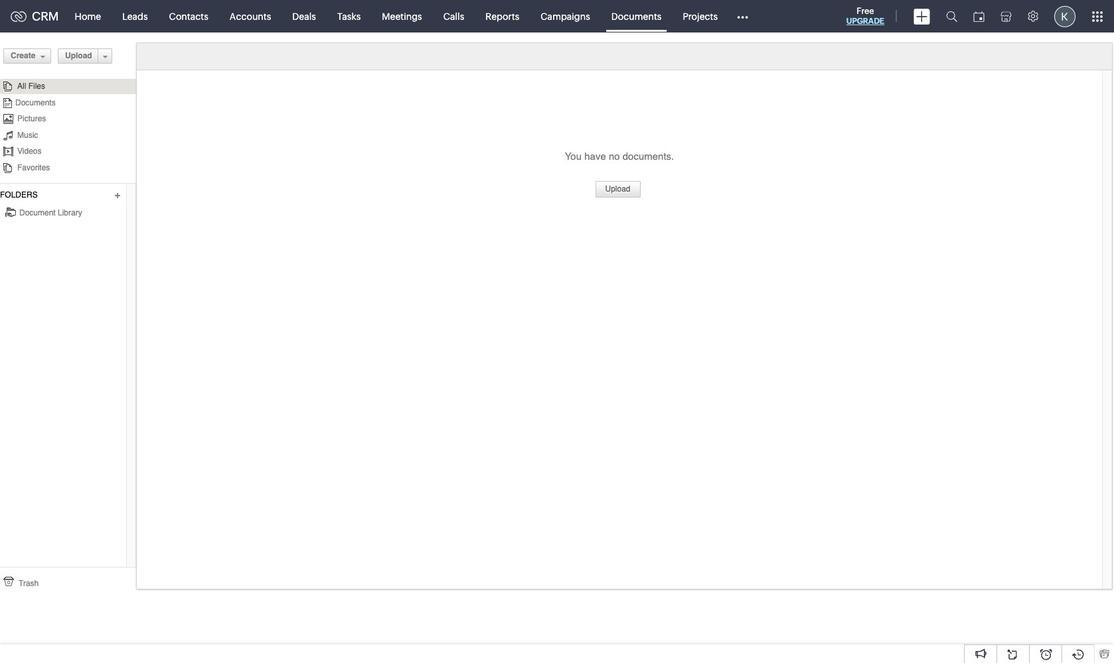 Task type: locate. For each thing, give the bounding box(es) containing it.
profile element
[[1046, 0, 1083, 32]]

crm link
[[11, 9, 59, 23]]

tasks
[[337, 11, 361, 22]]

crm
[[32, 9, 59, 23]]

calls
[[443, 11, 464, 22]]

leads
[[122, 11, 148, 22]]

deals
[[292, 11, 316, 22]]

reports link
[[475, 0, 530, 32]]

search image
[[946, 11, 957, 22]]

meetings link
[[371, 0, 433, 32]]

free upgrade
[[846, 6, 884, 26]]

deals link
[[282, 0, 327, 32]]

create menu element
[[906, 0, 938, 32]]

logo image
[[11, 11, 27, 22]]

search element
[[938, 0, 965, 33]]

upgrade
[[846, 17, 884, 26]]

projects link
[[672, 0, 728, 32]]

create menu image
[[914, 8, 930, 24]]

home
[[75, 11, 101, 22]]

leads link
[[112, 0, 158, 32]]

free
[[857, 6, 874, 16]]

home link
[[64, 0, 112, 32]]

profile image
[[1054, 6, 1075, 27]]



Task type: describe. For each thing, give the bounding box(es) containing it.
accounts
[[230, 11, 271, 22]]

reports
[[485, 11, 519, 22]]

tasks link
[[327, 0, 371, 32]]

meetings
[[382, 11, 422, 22]]

contacts link
[[158, 0, 219, 32]]

documents link
[[601, 0, 672, 32]]

accounts link
[[219, 0, 282, 32]]

campaigns
[[541, 11, 590, 22]]

campaigns link
[[530, 0, 601, 32]]

documents
[[611, 11, 662, 22]]

calendar image
[[973, 11, 985, 22]]

calls link
[[433, 0, 475, 32]]

contacts
[[169, 11, 208, 22]]

projects
[[683, 11, 718, 22]]

Other Modules field
[[728, 6, 757, 27]]



Task type: vqa. For each thing, say whether or not it's contained in the screenshot.
TRESA
no



